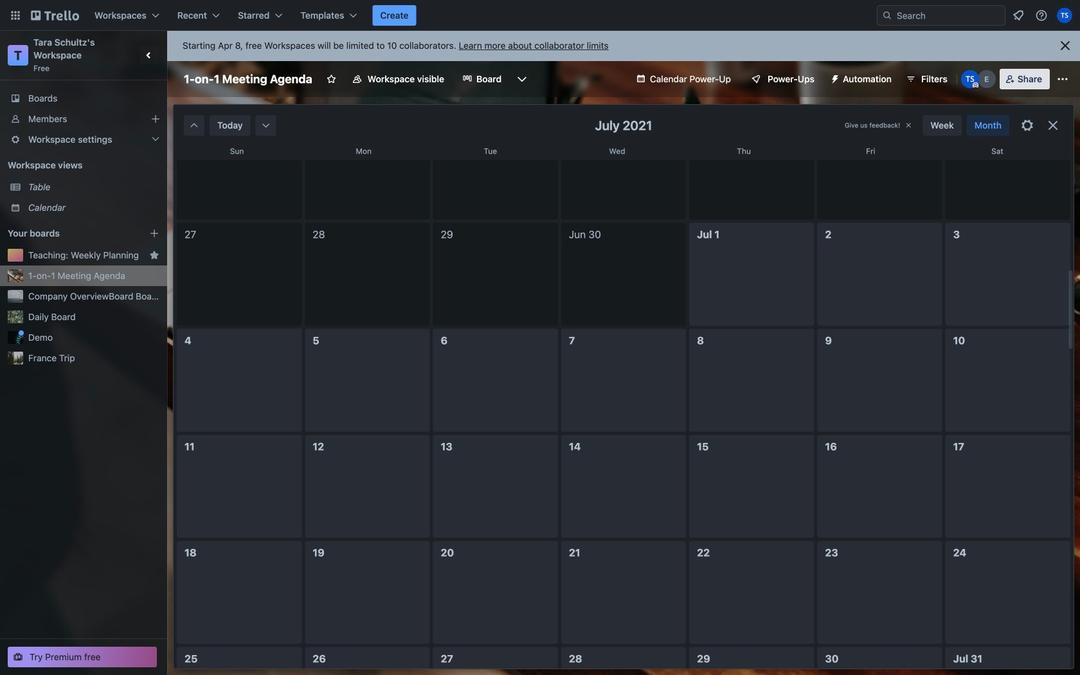 Task type: describe. For each thing, give the bounding box(es) containing it.
1 sm image from the left
[[188, 119, 201, 132]]

starred icon image
[[149, 250, 160, 261]]

primary element
[[0, 0, 1081, 31]]

search image
[[883, 10, 893, 21]]

Board name text field
[[178, 69, 319, 89]]

2 sm image from the left
[[260, 119, 273, 132]]

workspace navigation collapse icon image
[[140, 46, 158, 64]]

Search field
[[878, 5, 1006, 26]]

tara schultz (taraschultz7) image
[[1058, 8, 1073, 23]]

back to home image
[[31, 5, 79, 26]]



Task type: vqa. For each thing, say whether or not it's contained in the screenshot.
template board IMAGE
no



Task type: locate. For each thing, give the bounding box(es) containing it.
sm image
[[825, 69, 844, 87]]

ethanhunt1 (ethanhunt117) image
[[978, 70, 996, 88]]

your boards with 6 items element
[[8, 226, 130, 241]]

show menu image
[[1057, 73, 1070, 86]]

open information menu image
[[1036, 9, 1049, 22]]

star or unstar board image
[[327, 74, 337, 84]]

customize views image
[[516, 73, 529, 86]]

add board image
[[149, 228, 160, 239]]

1 horizontal spatial sm image
[[260, 119, 273, 132]]

tara schultz (taraschultz7) image
[[962, 70, 980, 88]]

0 horizontal spatial sm image
[[188, 119, 201, 132]]

0 notifications image
[[1011, 8, 1027, 23]]

sm image
[[188, 119, 201, 132], [260, 119, 273, 132]]

this member is an admin of this board. image
[[973, 82, 979, 88]]



